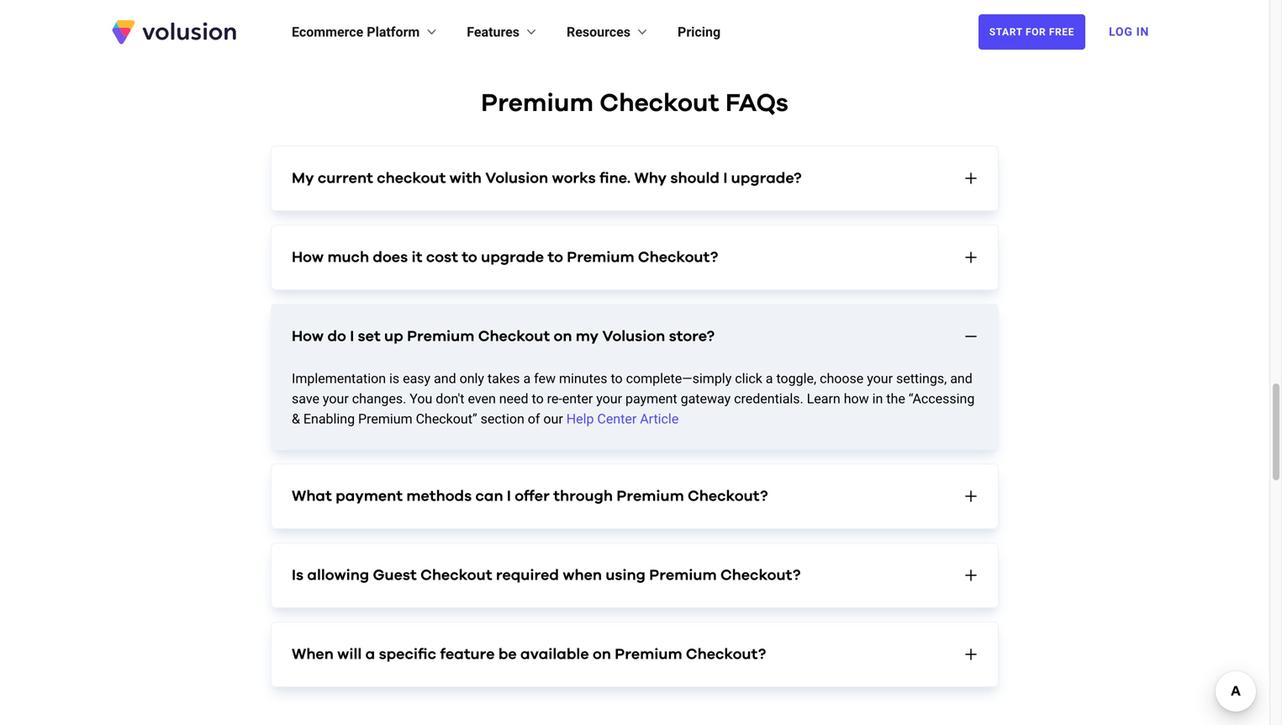 Task type: describe. For each thing, give the bounding box(es) containing it.
through
[[554, 489, 613, 504]]

works
[[552, 171, 596, 186]]

premium right up
[[407, 329, 475, 344]]

premium right through
[[617, 489, 685, 504]]

available
[[521, 647, 589, 662]]

premium inside implementation is easy and only takes a few minutes to complete—simply click a toggle, choose your settings, and save your changes. you don't even need to re-enter your payment gateway credentials. learn how in the "accessing & enabling premium checkout" section of our
[[358, 411, 413, 427]]

to left re- at bottom
[[532, 391, 544, 407]]

platform
[[367, 24, 420, 40]]

enabling
[[304, 411, 355, 427]]

is
[[389, 371, 400, 387]]

up
[[384, 329, 404, 344]]

don't
[[436, 391, 465, 407]]

2 horizontal spatial a
[[766, 371, 774, 387]]

1 vertical spatial checkout
[[478, 329, 550, 344]]

start for free link
[[979, 14, 1086, 50]]

article
[[640, 411, 679, 427]]

checkout
[[377, 171, 446, 186]]

premium right "using"
[[650, 568, 717, 583]]

credentials.
[[735, 391, 804, 407]]

save
[[292, 391, 320, 407]]

our
[[544, 411, 563, 427]]

ecommerce platform
[[292, 24, 420, 40]]

&
[[292, 411, 300, 427]]

fine.
[[600, 171, 631, 186]]

in
[[873, 391, 884, 407]]

premium up my in the top of the page
[[567, 250, 635, 265]]

do
[[328, 329, 346, 344]]

learn
[[807, 391, 841, 407]]

resources button
[[567, 22, 651, 42]]

why
[[635, 171, 667, 186]]

my
[[292, 171, 314, 186]]

toggle,
[[777, 371, 817, 387]]

implementation
[[292, 371, 386, 387]]

current
[[318, 171, 373, 186]]

i inside 'button'
[[724, 171, 728, 186]]

allowing
[[307, 568, 369, 583]]

implementation is easy and only takes a few minutes to complete—simply click a toggle, choose your settings, and save your changes. you don't even need to re-enter your payment gateway credentials. learn how in the "accessing & enabling premium checkout" section of our
[[292, 371, 975, 427]]

using
[[606, 568, 646, 583]]

does
[[373, 250, 408, 265]]

start
[[990, 26, 1023, 38]]

takes
[[488, 371, 520, 387]]

is allowing guest checkout required when using premium checkout?
[[292, 568, 801, 583]]

how much does it cost to upgrade to premium checkout?
[[292, 250, 719, 265]]

log in
[[1110, 25, 1150, 39]]

start for free
[[990, 26, 1075, 38]]

guest
[[373, 568, 417, 583]]

premium down is allowing guest checkout required when using premium checkout? button
[[615, 647, 683, 662]]

ecommerce
[[292, 24, 364, 40]]

volusion inside 'my current checkout with volusion works fine. why should i upgrade?' 'button'
[[486, 171, 549, 186]]

features
[[467, 24, 520, 40]]

payment inside button
[[336, 489, 403, 504]]

when will a specific feature be available on premium checkout? button
[[272, 623, 999, 687]]

the
[[887, 391, 906, 407]]

on for premium
[[593, 647, 611, 662]]

of
[[528, 411, 540, 427]]

2 vertical spatial checkout
[[421, 568, 493, 583]]

free
[[1050, 26, 1075, 38]]

payment inside implementation is easy and only takes a few minutes to complete—simply click a toggle, choose your settings, and save your changes. you don't even need to re-enter your payment gateway credentials. learn how in the "accessing & enabling premium checkout" section of our
[[626, 391, 678, 407]]

how much does it cost to upgrade to premium checkout? button
[[272, 226, 999, 290]]

pricing link
[[678, 22, 721, 42]]

only
[[460, 371, 485, 387]]

upgrade?
[[732, 171, 802, 186]]

can
[[476, 489, 504, 504]]

when will a specific feature be available on premium checkout?
[[292, 647, 767, 662]]

volusion inside how do i set up premium checkout on my volusion store? button
[[603, 329, 666, 344]]

few
[[534, 371, 556, 387]]

to right minutes
[[611, 371, 623, 387]]

1 vertical spatial i
[[350, 329, 354, 344]]

when
[[563, 568, 602, 583]]

in
[[1137, 25, 1150, 39]]

faqs
[[726, 91, 789, 116]]

changes.
[[352, 391, 407, 407]]

my current checkout with volusion works fine. why should i upgrade?
[[292, 171, 802, 186]]



Task type: locate. For each thing, give the bounding box(es) containing it.
on
[[554, 329, 572, 344], [593, 647, 611, 662]]

on inside when will a specific feature be available on premium checkout? button
[[593, 647, 611, 662]]

premium checkout faqs
[[481, 91, 789, 116]]

premium down changes.
[[358, 411, 413, 427]]

0 horizontal spatial and
[[434, 371, 456, 387]]

a
[[524, 371, 531, 387], [766, 371, 774, 387], [366, 647, 375, 662]]

re-
[[547, 391, 563, 407]]

should
[[671, 171, 720, 186]]

your
[[867, 371, 893, 387], [323, 391, 349, 407], [597, 391, 623, 407]]

checkout"
[[416, 411, 478, 427]]

even
[[468, 391, 496, 407]]

1 horizontal spatial i
[[507, 489, 511, 504]]

enter
[[563, 391, 593, 407]]

how for how do i set up premium checkout on my volusion store?
[[292, 329, 324, 344]]

feature
[[440, 647, 495, 662]]

a up credentials.
[[766, 371, 774, 387]]

and up the "accessing
[[951, 371, 973, 387]]

1 how from the top
[[292, 250, 324, 265]]

choose
[[820, 371, 864, 387]]

i right should
[[724, 171, 728, 186]]

a right will
[[366, 647, 375, 662]]

1 and from the left
[[434, 371, 456, 387]]

0 vertical spatial payment
[[626, 391, 678, 407]]

2 vertical spatial i
[[507, 489, 511, 504]]

payment up 'article'
[[626, 391, 678, 407]]

0 vertical spatial how
[[292, 250, 324, 265]]

1 vertical spatial on
[[593, 647, 611, 662]]

minutes
[[559, 371, 608, 387]]

checkout up the why
[[600, 91, 720, 116]]

upgrade
[[481, 250, 544, 265]]

when
[[292, 647, 334, 662]]

how
[[292, 250, 324, 265], [292, 329, 324, 344]]

section
[[481, 411, 525, 427]]

your down implementation
[[323, 391, 349, 407]]

2 horizontal spatial i
[[724, 171, 728, 186]]

required
[[496, 568, 559, 583]]

how do i set up premium checkout on my volusion store?
[[292, 329, 715, 344]]

checkout right guest
[[421, 568, 493, 583]]

on right the available
[[593, 647, 611, 662]]

store?
[[669, 329, 715, 344]]

features button
[[467, 22, 540, 42]]

checkout
[[600, 91, 720, 116], [478, 329, 550, 344], [421, 568, 493, 583]]

how
[[844, 391, 870, 407]]

1 horizontal spatial volusion
[[603, 329, 666, 344]]

volusion right my in the top of the page
[[603, 329, 666, 344]]

pricing
[[678, 24, 721, 40]]

how left do
[[292, 329, 324, 344]]

how do i set up premium checkout on my volusion store? button
[[272, 305, 999, 369]]

0 horizontal spatial a
[[366, 647, 375, 662]]

be
[[499, 647, 517, 662]]

help center article
[[567, 411, 679, 427]]

settings,
[[897, 371, 947, 387]]

resources
[[567, 24, 631, 40]]

1 horizontal spatial a
[[524, 371, 531, 387]]

cost
[[426, 250, 458, 265]]

on left my in the top of the page
[[554, 329, 572, 344]]

click
[[735, 371, 763, 387]]

how left much
[[292, 250, 324, 265]]

you
[[410, 391, 433, 407]]

easy
[[403, 371, 431, 387]]

what
[[292, 489, 332, 504]]

help
[[567, 411, 594, 427]]

1 vertical spatial volusion
[[603, 329, 666, 344]]

1 horizontal spatial and
[[951, 371, 973, 387]]

0 vertical spatial checkout
[[600, 91, 720, 116]]

how for how much does it cost to upgrade to premium checkout?
[[292, 250, 324, 265]]

1 vertical spatial payment
[[336, 489, 403, 504]]

log
[[1110, 25, 1134, 39]]

0 vertical spatial on
[[554, 329, 572, 344]]

0 vertical spatial i
[[724, 171, 728, 186]]

ecommerce platform button
[[292, 22, 440, 42]]

need
[[499, 391, 529, 407]]

what payment methods can i offer through premium checkout?
[[292, 489, 768, 504]]

0 horizontal spatial payment
[[336, 489, 403, 504]]

set
[[358, 329, 381, 344]]

is allowing guest checkout required when using premium checkout? button
[[272, 544, 999, 607]]

it
[[412, 250, 423, 265]]

is
[[292, 568, 304, 583]]

log in link
[[1100, 13, 1160, 50]]

on for my
[[554, 329, 572, 344]]

methods
[[407, 489, 472, 504]]

on inside how do i set up premium checkout on my volusion store? button
[[554, 329, 572, 344]]

your up in
[[867, 371, 893, 387]]

i right can
[[507, 489, 511, 504]]

payment
[[626, 391, 678, 407], [336, 489, 403, 504]]

and up don't
[[434, 371, 456, 387]]

to right cost
[[462, 250, 478, 265]]

0 horizontal spatial on
[[554, 329, 572, 344]]

your up "center"
[[597, 391, 623, 407]]

a left few
[[524, 371, 531, 387]]

will
[[337, 647, 362, 662]]

and
[[434, 371, 456, 387], [951, 371, 973, 387]]

what payment methods can i offer through premium checkout? button
[[272, 464, 999, 528]]

my current checkout with volusion works fine. why should i upgrade? button
[[272, 146, 999, 210]]

2 how from the top
[[292, 329, 324, 344]]

2 horizontal spatial your
[[867, 371, 893, 387]]

a inside button
[[366, 647, 375, 662]]

offer
[[515, 489, 550, 504]]

"accessing
[[909, 391, 975, 407]]

i right do
[[350, 329, 354, 344]]

with
[[450, 171, 482, 186]]

1 vertical spatial how
[[292, 329, 324, 344]]

volusion right with
[[486, 171, 549, 186]]

checkout up takes
[[478, 329, 550, 344]]

help center article link
[[567, 411, 679, 427]]

much
[[328, 250, 369, 265]]

2 and from the left
[[951, 371, 973, 387]]

for
[[1026, 26, 1047, 38]]

center
[[598, 411, 637, 427]]

to right upgrade
[[548, 250, 564, 265]]

specific
[[379, 647, 437, 662]]

0 horizontal spatial your
[[323, 391, 349, 407]]

gateway
[[681, 391, 731, 407]]

to
[[462, 250, 478, 265], [548, 250, 564, 265], [611, 371, 623, 387], [532, 391, 544, 407]]

0 horizontal spatial i
[[350, 329, 354, 344]]

1 horizontal spatial payment
[[626, 391, 678, 407]]

1 horizontal spatial on
[[593, 647, 611, 662]]

premium up my current checkout with volusion works fine. why should i upgrade?
[[481, 91, 594, 116]]

1 horizontal spatial your
[[597, 391, 623, 407]]

payment right "what"
[[336, 489, 403, 504]]

complete—simply
[[626, 371, 732, 387]]

0 vertical spatial volusion
[[486, 171, 549, 186]]

0 horizontal spatial volusion
[[486, 171, 549, 186]]

my
[[576, 329, 599, 344]]



Task type: vqa. For each thing, say whether or not it's contained in the screenshot.
Guest
yes



